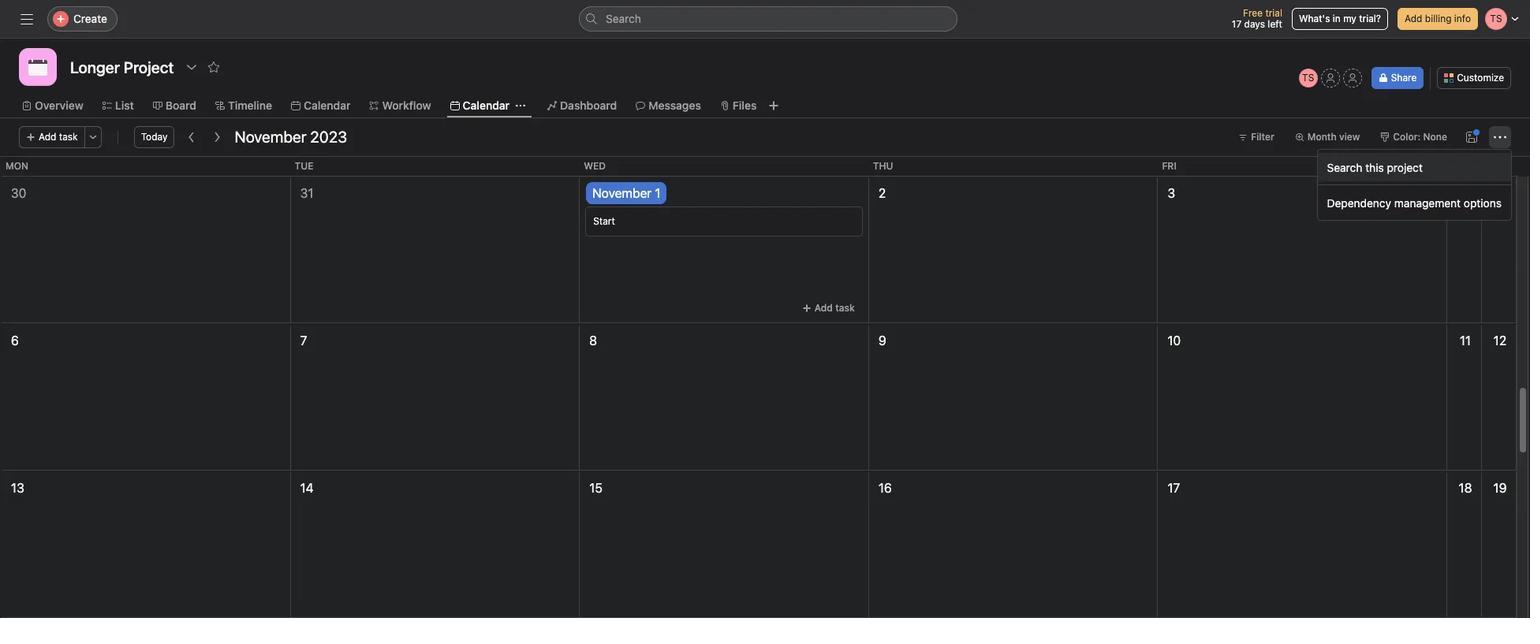 Task type: vqa. For each thing, say whether or not it's contained in the screenshot.
Completed image to the top
no



Task type: describe. For each thing, give the bounding box(es) containing it.
november for november 1
[[593, 186, 652, 200]]

1 horizontal spatial add
[[815, 302, 833, 314]]

create button
[[47, 6, 118, 32]]

4
[[1462, 186, 1470, 200]]

messages link
[[636, 97, 701, 114]]

calendar image
[[28, 58, 47, 77]]

board link
[[153, 97, 196, 114]]

5
[[1497, 186, 1505, 200]]

calendar for 1st calendar link from right
[[463, 99, 510, 112]]

timeline
[[228, 99, 272, 112]]

2
[[879, 186, 886, 200]]

workflow link
[[370, 97, 431, 114]]

12
[[1494, 334, 1507, 348]]

files
[[733, 99, 757, 112]]

none
[[1424, 131, 1448, 143]]

november 1
[[593, 186, 661, 200]]

left
[[1268, 18, 1283, 30]]

thu
[[873, 160, 894, 172]]

search list box
[[579, 6, 958, 32]]

filter button
[[1232, 126, 1282, 148]]

board
[[166, 99, 196, 112]]

color:
[[1394, 131, 1421, 143]]

trial
[[1266, 7, 1283, 19]]

add billing info button
[[1398, 8, 1479, 30]]

messages
[[649, 99, 701, 112]]

1 horizontal spatial more actions image
[[1495, 131, 1507, 144]]

add tab image
[[768, 99, 781, 112]]

ts button
[[1299, 69, 1318, 88]]

month view
[[1308, 131, 1361, 143]]

dashboard link
[[548, 97, 617, 114]]

add to starred image
[[208, 61, 220, 73]]

1 horizontal spatial task
[[836, 302, 855, 314]]

tue
[[295, 160, 314, 172]]

options
[[1464, 196, 1502, 209]]

month
[[1308, 131, 1337, 143]]

november 2023
[[235, 128, 347, 146]]

files link
[[720, 97, 757, 114]]

ts
[[1303, 72, 1315, 84]]

14
[[300, 481, 314, 496]]

what's
[[1300, 13, 1331, 24]]

workflow
[[382, 99, 431, 112]]

today button
[[134, 126, 175, 148]]

search button
[[579, 6, 958, 32]]

info
[[1455, 13, 1472, 24]]

list
[[115, 99, 134, 112]]

19
[[1494, 481, 1507, 496]]

what's in my trial? button
[[1292, 8, 1389, 30]]

1 vertical spatial add task button
[[795, 297, 862, 320]]

november for november 2023
[[235, 128, 307, 146]]

dependency management options
[[1328, 196, 1502, 209]]

expand sidebar image
[[21, 13, 33, 25]]

1
[[655, 186, 661, 200]]

customize
[[1458, 72, 1505, 84]]

timeline link
[[215, 97, 272, 114]]

color: none
[[1394, 131, 1448, 143]]

0 horizontal spatial more actions image
[[88, 133, 98, 142]]



Task type: locate. For each thing, give the bounding box(es) containing it.
more actions image left today button
[[88, 133, 98, 142]]

add task
[[39, 131, 78, 143], [815, 302, 855, 314]]

start
[[594, 215, 615, 227]]

overview
[[35, 99, 84, 112]]

management
[[1395, 196, 1461, 209]]

search this project link
[[1318, 153, 1512, 181]]

wed
[[584, 160, 606, 172]]

2 calendar from the left
[[463, 99, 510, 112]]

fri
[[1163, 160, 1177, 172]]

today
[[141, 131, 168, 143]]

share button
[[1372, 67, 1424, 89]]

9
[[879, 334, 887, 348]]

tab actions image
[[516, 101, 526, 110]]

days
[[1245, 18, 1266, 30]]

1 vertical spatial november
[[593, 186, 652, 200]]

1 calendar from the left
[[304, 99, 351, 112]]

0 horizontal spatial calendar link
[[291, 97, 351, 114]]

my
[[1344, 13, 1357, 24]]

1 horizontal spatial add task
[[815, 302, 855, 314]]

1 horizontal spatial search
[[1328, 161, 1363, 174]]

31
[[300, 186, 314, 200]]

calendar
[[304, 99, 351, 112], [463, 99, 510, 112]]

share
[[1392, 72, 1417, 84]]

search this project
[[1328, 161, 1423, 174]]

show options image
[[186, 61, 198, 73]]

1 vertical spatial add task
[[815, 302, 855, 314]]

search for search
[[606, 12, 641, 25]]

november down timeline
[[235, 128, 307, 146]]

15
[[590, 481, 603, 496]]

1 vertical spatial 17
[[1168, 481, 1181, 496]]

8
[[590, 334, 597, 348]]

this
[[1366, 161, 1385, 174]]

create
[[73, 12, 107, 25]]

next month image
[[211, 131, 224, 144]]

in
[[1333, 13, 1341, 24]]

free trial 17 days left
[[1232, 7, 1283, 30]]

calendar link left tab actions image
[[450, 97, 510, 114]]

dashboard
[[560, 99, 617, 112]]

0 horizontal spatial task
[[59, 131, 78, 143]]

16
[[879, 481, 892, 496]]

11
[[1460, 334, 1472, 348]]

1 horizontal spatial add task button
[[795, 297, 862, 320]]

mon
[[6, 160, 28, 172]]

0 horizontal spatial calendar
[[304, 99, 351, 112]]

13
[[11, 481, 24, 496]]

customize button
[[1438, 67, 1512, 89]]

what's in my trial?
[[1300, 13, 1382, 24]]

17
[[1232, 18, 1242, 30], [1168, 481, 1181, 496]]

2 vertical spatial add
[[815, 302, 833, 314]]

calendar link up 2023
[[291, 97, 351, 114]]

0 vertical spatial task
[[59, 131, 78, 143]]

10
[[1168, 334, 1181, 348]]

0 horizontal spatial add task
[[39, 131, 78, 143]]

6
[[11, 334, 19, 348]]

17 inside 'free trial 17 days left'
[[1232, 18, 1242, 30]]

free
[[1244, 7, 1263, 19]]

0 horizontal spatial 17
[[1168, 481, 1181, 496]]

2 calendar link from the left
[[450, 97, 510, 114]]

0 vertical spatial search
[[606, 12, 641, 25]]

color: none button
[[1374, 126, 1455, 148]]

0 vertical spatial add task button
[[19, 126, 85, 148]]

search inside search this project link
[[1328, 161, 1363, 174]]

add
[[1405, 13, 1423, 24], [39, 131, 56, 143], [815, 302, 833, 314]]

view
[[1340, 131, 1361, 143]]

overview link
[[22, 97, 84, 114]]

month view button
[[1288, 126, 1368, 148]]

filter
[[1252, 131, 1275, 143]]

2023
[[310, 128, 347, 146]]

save options image
[[1466, 131, 1479, 144]]

0 horizontal spatial search
[[606, 12, 641, 25]]

1 vertical spatial search
[[1328, 161, 1363, 174]]

30
[[11, 186, 26, 200]]

0 horizontal spatial add task button
[[19, 126, 85, 148]]

project
[[1388, 161, 1423, 174]]

search for search this project
[[1328, 161, 1363, 174]]

0 vertical spatial add
[[1405, 13, 1423, 24]]

billing
[[1426, 13, 1452, 24]]

7
[[300, 334, 307, 348]]

search inside search 'button'
[[606, 12, 641, 25]]

add billing info
[[1405, 13, 1472, 24]]

None text field
[[66, 53, 178, 81]]

3
[[1168, 186, 1176, 200]]

calendar left tab actions image
[[463, 99, 510, 112]]

dependency
[[1328, 196, 1392, 209]]

1 horizontal spatial november
[[593, 186, 652, 200]]

0 horizontal spatial november
[[235, 128, 307, 146]]

add inside button
[[1405, 13, 1423, 24]]

1 calendar link from the left
[[291, 97, 351, 114]]

1 vertical spatial add
[[39, 131, 56, 143]]

search
[[606, 12, 641, 25], [1328, 161, 1363, 174]]

18
[[1459, 481, 1473, 496]]

calendar link
[[291, 97, 351, 114], [450, 97, 510, 114]]

calendar up 2023
[[304, 99, 351, 112]]

add task button
[[19, 126, 85, 148], [795, 297, 862, 320]]

november up start
[[593, 186, 652, 200]]

dependency management options link
[[1318, 189, 1512, 217]]

0 vertical spatial 17
[[1232, 18, 1242, 30]]

0 vertical spatial november
[[235, 128, 307, 146]]

previous month image
[[186, 131, 198, 144]]

task
[[59, 131, 78, 143], [836, 302, 855, 314]]

1 vertical spatial task
[[836, 302, 855, 314]]

calendar for second calendar link from the right
[[304, 99, 351, 112]]

0 vertical spatial add task
[[39, 131, 78, 143]]

list link
[[102, 97, 134, 114]]

1 horizontal spatial calendar link
[[450, 97, 510, 114]]

november
[[235, 128, 307, 146], [593, 186, 652, 200]]

0 horizontal spatial add
[[39, 131, 56, 143]]

more actions image
[[1495, 131, 1507, 144], [88, 133, 98, 142]]

2 horizontal spatial add
[[1405, 13, 1423, 24]]

1 horizontal spatial 17
[[1232, 18, 1242, 30]]

more actions image right save options icon
[[1495, 131, 1507, 144]]

trial?
[[1360, 13, 1382, 24]]

1 horizontal spatial calendar
[[463, 99, 510, 112]]



